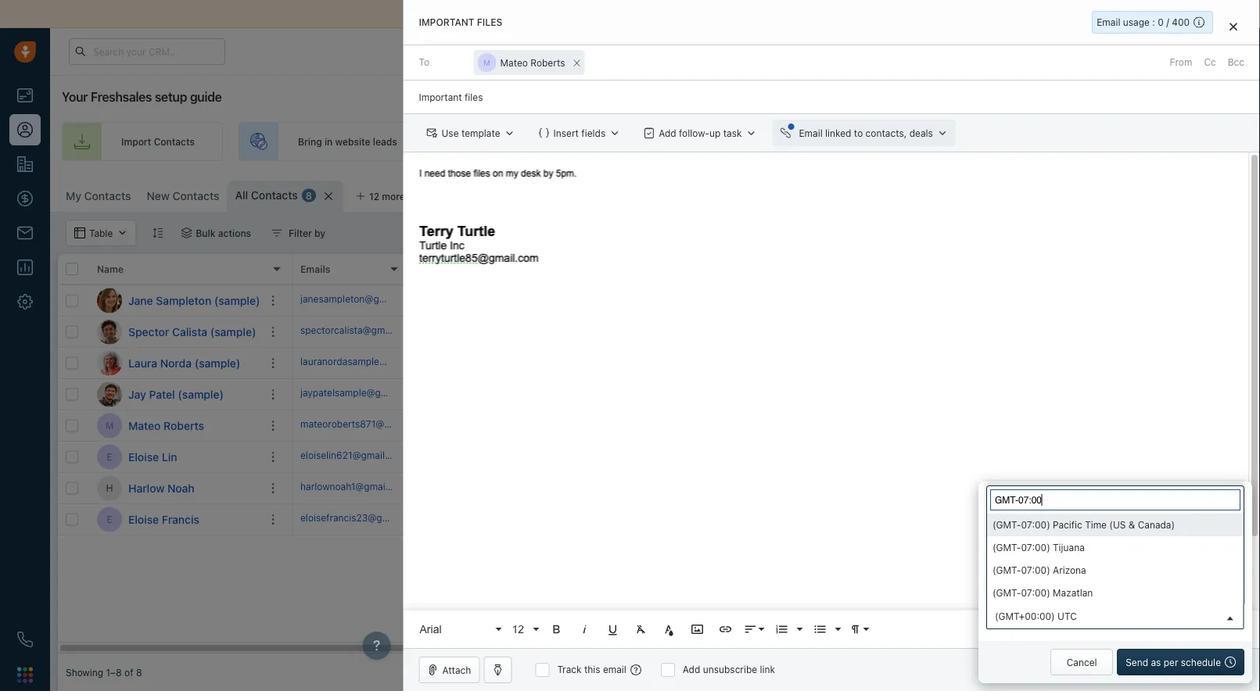 Task type: locate. For each thing, give the bounding box(es) containing it.
1 horizontal spatial import
[[475, 7, 510, 20]]

(sample) down 'laura norda (sample)' link
[[178, 388, 224, 401]]

s image
[[97, 320, 122, 345]]

work
[[418, 264, 442, 275]]

eloise for eloise lin
[[128, 451, 159, 464]]

sampleton
[[156, 294, 211, 307]]

email inside button
[[799, 128, 823, 139]]

import for import all your sales data
[[475, 7, 510, 20]]

link
[[760, 665, 775, 676]]

+
[[1122, 483, 1128, 494], [1122, 514, 1128, 525]]

contacts right all on the top left of the page
[[251, 189, 298, 202]]

1 vertical spatial click
[[1131, 514, 1152, 525]]

07:00) up (gmt-07:00) tijuana
[[1021, 520, 1051, 531]]

saved
[[1115, 665, 1142, 676]]

1 row group from the left
[[58, 286, 293, 536]]

sales left data
[[553, 7, 580, 20]]

this left email
[[584, 665, 601, 676]]

0 vertical spatial click
[[1131, 483, 1152, 494]]

2 eloise from the top
[[128, 513, 159, 526]]

click
[[1131, 483, 1152, 494], [1131, 514, 1152, 525]]

07:00) down (gmt-07:00) tijuana
[[1021, 565, 1051, 576]]

1 vertical spatial mateo
[[128, 419, 161, 432]]

(gmt- for (gmt-07:00) mazatlan
[[993, 588, 1021, 599]]

filter by button
[[261, 220, 336, 246]]

your inside "link"
[[744, 136, 764, 147]]

0 vertical spatial new
[[147, 190, 170, 203]]

send right per
[[1190, 665, 1213, 676]]

import left all
[[475, 7, 510, 20]]

click right send on the bottom of the page
[[1131, 483, 1152, 494]]

your
[[62, 90, 88, 104]]

jane sampleton (sample) link
[[128, 293, 260, 309]]

list box containing (gmt-07:00) pacific time (us & canada)
[[987, 514, 1244, 605]]

important
[[419, 17, 475, 28]]

0 horizontal spatial send
[[1126, 657, 1149, 668]]

click for harlownoah1@gmail.com
[[1131, 483, 1152, 494]]

4 07:00) from the top
[[1021, 588, 1051, 599]]

0 horizontal spatial add
[[659, 128, 677, 139]]

+ for eloisefrancis23@gmail.com
[[1122, 514, 1128, 525]]

j image
[[97, 382, 122, 407]]

07:00) for tijuana
[[1021, 542, 1051, 553]]

2 e from the top
[[107, 514, 112, 525]]

filter by
[[289, 228, 326, 239]]

eloise inside "link"
[[128, 513, 159, 526]]

contacts right my
[[84, 190, 131, 203]]

07:00) down (gmt-07:00) arizona
[[1021, 588, 1051, 599]]

1 horizontal spatial mateo
[[500, 57, 528, 68]]

0 horizontal spatial email
[[799, 128, 823, 139]]

send left as
[[1126, 657, 1149, 668]]

contacts for all
[[251, 189, 298, 202]]

add up canada) in the right of the page
[[1167, 483, 1183, 494]]

4 (gmt- from the top
[[993, 588, 1021, 599]]

3 (gmt- from the top
[[993, 565, 1021, 576]]

1 vertical spatial add
[[683, 665, 701, 676]]

norda
[[160, 357, 192, 370]]

click for eloisefrancis23@gmail.com
[[1131, 514, 1152, 525]]

07:00) down pick date and time
[[1021, 542, 1051, 553]]

2 team from the left
[[767, 136, 790, 147]]

0 horizontal spatial team
[[551, 136, 573, 147]]

1 horizontal spatial 8
[[306, 190, 312, 201]]

1 vertical spatial roberts
[[164, 419, 204, 432]]

&
[[1129, 520, 1136, 531]]

roberts down "import all your sales data" link
[[531, 57, 565, 68]]

filter
[[289, 228, 312, 239]]

0 vertical spatial +
[[1122, 483, 1128, 494]]

1 vertical spatial email
[[799, 128, 823, 139]]

1 horizontal spatial add
[[683, 665, 701, 676]]

0 vertical spatial + click to add
[[1122, 483, 1183, 494]]

contacts up container_wx8msf4aqz5i3rn1 icon
[[173, 190, 219, 203]]

0 horizontal spatial 8
[[136, 667, 142, 678]]

new contacts button
[[139, 181, 227, 212], [147, 190, 219, 203]]

mateoroberts871@gmail.com
[[300, 419, 430, 430]]

mateo roberts up lin
[[128, 419, 204, 432]]

press space to select this row. row containing harlow noah
[[58, 473, 293, 505]]

list box
[[987, 514, 1244, 605]]

team right task on the right top
[[767, 136, 790, 147]]

freshworks switcher image
[[17, 668, 33, 683]]

send for send
[[1190, 665, 1213, 676]]

click right (us at bottom
[[1131, 514, 1152, 525]]

2 + click to add from the top
[[1122, 514, 1183, 525]]

phone image
[[17, 632, 33, 648]]

draft
[[1090, 665, 1112, 676]]

1 eloise from the top
[[128, 451, 159, 464]]

1 vertical spatial mateo roberts
[[128, 419, 204, 432]]

spector calista (sample)
[[128, 326, 256, 338]]

send as per schedule
[[1126, 657, 1221, 668]]

1 vertical spatial e
[[107, 514, 112, 525]]

new up pick date and time
[[1022, 514, 1041, 525]]

1 add from the top
[[1167, 483, 1183, 494]]

row group
[[58, 286, 293, 536], [293, 286, 1261, 536]]

0 vertical spatial add
[[1167, 483, 1183, 494]]

unsubscribe
[[703, 665, 758, 676]]

new
[[147, 190, 170, 203], [1022, 483, 1041, 494], [1022, 514, 1041, 525]]

your right task on the right top
[[744, 136, 764, 147]]

2 click from the top
[[1131, 514, 1152, 525]]

to
[[854, 128, 863, 139], [732, 136, 742, 147], [1155, 483, 1164, 494], [1085, 491, 1096, 504], [1155, 514, 1164, 525]]

route leads to your team
[[677, 136, 790, 147]]

mateo
[[500, 57, 528, 68], [128, 419, 161, 432]]

0 horizontal spatial roberts
[[164, 419, 204, 432]]

bring in website leads
[[298, 136, 397, 147]]

1 vertical spatial +
[[1122, 514, 1128, 525]]

underline (⌘u) image
[[606, 623, 620, 637]]

1 (gmt- from the top
[[993, 520, 1021, 531]]

contacts down setup
[[154, 136, 195, 147]]

leads
[[373, 136, 397, 147], [706, 136, 730, 147]]

to right up
[[732, 136, 742, 147]]

None text field
[[590, 50, 593, 75]]

activity
[[559, 264, 593, 275]]

insert fields button
[[531, 120, 628, 146]]

mateo roberts inside when do you want to send this email? dialog
[[500, 57, 565, 68]]

bulk
[[196, 228, 216, 239]]

when
[[987, 491, 1017, 504]]

insert
[[554, 128, 579, 139]]

1 horizontal spatial leads
[[706, 136, 730, 147]]

eloise lin link
[[128, 450, 177, 465]]

1 e from the top
[[107, 452, 112, 463]]

(gmt-07:00) arizona
[[993, 565, 1087, 576]]

import
[[475, 7, 510, 20], [121, 136, 151, 147]]

add for add unsubscribe link
[[683, 665, 701, 676]]

add for add follow-up task
[[659, 128, 677, 139]]

add follow-up task button
[[636, 120, 765, 146], [636, 120, 765, 146]]

mateoroberts871@gmail.com link
[[300, 418, 430, 434]]

+ click to add up canada) in the right of the page
[[1122, 483, 1183, 494]]

add
[[659, 128, 677, 139], [683, 665, 701, 676]]

usage
[[1123, 17, 1150, 28]]

0 vertical spatial 8
[[306, 190, 312, 201]]

(gmt- for (gmt-07:00) tijuana
[[993, 542, 1021, 553]]

sales right create
[[926, 136, 949, 147]]

(sample) down "spector calista (sample)" link
[[195, 357, 240, 370]]

press space to select this row. row containing eloise francis
[[58, 505, 293, 536]]

1 horizontal spatial this
[[1127, 491, 1146, 504]]

new right when
[[1022, 483, 1041, 494]]

press space to select this row. row containing mateoroberts871@gmail.com
[[293, 411, 1261, 442]]

none text field inside when do you want to send this email? dialog
[[590, 50, 593, 75]]

1 + click to add from the top
[[1122, 483, 1183, 494]]

2 leads from the left
[[706, 136, 730, 147]]

eloiselin621@gmail.com link
[[300, 449, 406, 466]]

0 vertical spatial mateo
[[500, 57, 528, 68]]

1 horizontal spatial send
[[1190, 665, 1213, 676]]

(gmt-07:00) tijuana option
[[987, 537, 1244, 560]]

400
[[1172, 17, 1190, 28]]

harlow noah
[[128, 482, 195, 495]]

j image
[[97, 288, 122, 313]]

3 07:00) from the top
[[1021, 565, 1051, 576]]

07:00) for mazatlan
[[1021, 588, 1051, 599]]

+ up (us at bottom
[[1122, 483, 1128, 494]]

0 horizontal spatial mateo roberts
[[128, 419, 204, 432]]

1 vertical spatial eloise
[[128, 513, 159, 526]]

e for eloise francis
[[107, 514, 112, 525]]

press space to select this row. row containing spector calista (sample)
[[58, 317, 293, 348]]

contacts for import
[[154, 136, 195, 147]]

+ left &
[[1122, 514, 1128, 525]]

this right send on the bottom of the page
[[1127, 491, 1146, 504]]

mateo roberts down import all your sales data on the left
[[500, 57, 565, 68]]

import inside "import contacts" link
[[121, 136, 151, 147]]

tijuana
[[1053, 542, 1085, 553]]

mateo down files
[[500, 57, 528, 68]]

1 vertical spatial + click to add
[[1122, 514, 1183, 525]]

1 horizontal spatial email
[[1097, 17, 1121, 28]]

by
[[315, 228, 326, 239]]

1 horizontal spatial sales
[[926, 136, 949, 147]]

0 horizontal spatial import
[[121, 136, 151, 147]]

(gmt+00:00) utc link
[[987, 604, 1244, 629]]

2 (gmt- from the top
[[993, 542, 1021, 553]]

press space to select this row. row
[[58, 286, 293, 317], [293, 286, 1261, 317], [58, 317, 293, 348], [293, 317, 1261, 348], [58, 348, 293, 379], [293, 348, 1261, 379], [58, 379, 293, 411], [293, 379, 1261, 411], [58, 411, 293, 442], [293, 411, 1261, 442], [58, 442, 293, 473], [293, 442, 1261, 473], [58, 473, 293, 505], [293, 473, 1261, 505], [58, 505, 293, 536], [293, 505, 1261, 536]]

0 vertical spatial mateo roberts
[[500, 57, 565, 68]]

1 vertical spatial new
[[1022, 483, 1041, 494]]

eloise francis
[[128, 513, 199, 526]]

invite your team link
[[441, 122, 602, 161]]

(sample) for spector calista (sample)
[[210, 326, 256, 338]]

mateo inside row group
[[128, 419, 161, 432]]

+ click to add down email?
[[1122, 514, 1183, 525]]

0 vertical spatial add
[[659, 128, 677, 139]]

grid
[[58, 253, 1261, 654]]

07:00) inside "option"
[[1021, 565, 1051, 576]]

cc
[[1204, 57, 1216, 68]]

2 07:00) from the top
[[1021, 542, 1051, 553]]

email left usage
[[1097, 17, 1121, 28]]

name
[[97, 264, 124, 275]]

press space to select this row. row containing jaypatelsample@gmail.com
[[293, 379, 1261, 411]]

bcc
[[1228, 57, 1245, 68]]

team inside "link"
[[767, 136, 790, 147]]

0 horizontal spatial this
[[584, 665, 601, 676]]

1 horizontal spatial roberts
[[531, 57, 565, 68]]

1 horizontal spatial mateo roberts
[[500, 57, 565, 68]]

sequence
[[952, 136, 996, 147]]

date
[[1015, 529, 1035, 540]]

import down "your freshsales setup guide"
[[121, 136, 151, 147]]

07:00) for pacific
[[1021, 520, 1051, 531]]

/
[[1167, 17, 1170, 28]]

0 vertical spatial this
[[1127, 491, 1146, 504]]

8
[[306, 190, 312, 201], [136, 667, 142, 678]]

0 vertical spatial email
[[1097, 17, 1121, 28]]

8 up filter by
[[306, 190, 312, 201]]

email
[[1097, 17, 1121, 28], [799, 128, 823, 139]]

1 + from the top
[[1122, 483, 1128, 494]]

0 vertical spatial sales
[[553, 7, 580, 20]]

None text field
[[991, 490, 1241, 511]]

next activity
[[535, 264, 593, 275]]

attach
[[442, 665, 471, 676]]

Write a subject line text field
[[403, 81, 1261, 114]]

0 vertical spatial import
[[475, 7, 510, 20]]

0 vertical spatial eloise
[[128, 451, 159, 464]]

add unsubscribe link
[[683, 665, 775, 676]]

+ click to add for harlownoah1@gmail.com
[[1122, 483, 1183, 494]]

0 vertical spatial e
[[107, 452, 112, 463]]

(sample) right sampleton
[[214, 294, 260, 307]]

next
[[535, 264, 557, 275]]

send for send as per schedule
[[1126, 657, 1149, 668]]

when do you want to send this email? dialog
[[403, 0, 1261, 692]]

arizona
[[1053, 565, 1087, 576]]

email left linked
[[799, 128, 823, 139]]

close image
[[1230, 22, 1238, 31]]

new down import contacts at the top
[[147, 190, 170, 203]]

eloise left lin
[[128, 451, 159, 464]]

you
[[1036, 491, 1054, 504]]

1 07:00) from the top
[[1021, 520, 1051, 531]]

(gmt- for (gmt-07:00) pacific time (us & canada)
[[993, 520, 1021, 531]]

all
[[235, 189, 248, 202]]

do
[[1019, 491, 1033, 504]]

jay patel (sample)
[[128, 388, 224, 401]]

mateo down jay
[[128, 419, 161, 432]]

2 add from the top
[[1167, 514, 1183, 525]]

mazatlan
[[1053, 588, 1093, 599]]

1 horizontal spatial team
[[767, 136, 790, 147]]

mateo roberts
[[500, 57, 565, 68], [128, 419, 204, 432]]

showing
[[66, 667, 103, 678]]

2 vertical spatial new
[[1022, 514, 1041, 525]]

12 more... button
[[347, 185, 423, 207]]

1 vertical spatial add
[[1167, 514, 1183, 525]]

press space to select this row. row containing eloisefrancis23@gmail.com
[[293, 505, 1261, 536]]

harlownoah1@gmail.com
[[300, 481, 409, 492]]

+ click to add
[[1122, 483, 1183, 494], [1122, 514, 1183, 525]]

1–8
[[106, 667, 122, 678]]

8 right of
[[136, 667, 142, 678]]

0 horizontal spatial leads
[[373, 136, 397, 147]]

0 vertical spatial roberts
[[531, 57, 565, 68]]

send button
[[1182, 657, 1221, 684]]

(gmt-07:00) mazatlan option
[[987, 582, 1244, 605]]

attach button
[[419, 657, 480, 684]]

(sample) for jane sampleton (sample)
[[214, 294, 260, 307]]

add left route in the top of the page
[[659, 128, 677, 139]]

4
[[1191, 38, 1197, 49]]

phone element
[[9, 624, 41, 656]]

new contacts
[[147, 190, 219, 203]]

cell
[[410, 286, 527, 316], [527, 286, 645, 316], [645, 286, 762, 316], [762, 286, 879, 316], [879, 286, 997, 316], [997, 286, 1114, 316], [1114, 286, 1232, 316], [1232, 286, 1261, 316], [410, 317, 527, 347], [527, 317, 645, 347], [645, 317, 762, 347], [762, 317, 879, 347], [879, 317, 997, 347], [997, 317, 1114, 347], [1114, 317, 1232, 347], [1232, 317, 1261, 347], [410, 348, 527, 379], [527, 348, 645, 379], [645, 348, 762, 379], [762, 348, 879, 379], [879, 348, 997, 379], [997, 348, 1114, 379], [1114, 348, 1232, 379], [1232, 348, 1261, 379], [410, 379, 527, 410], [527, 379, 645, 410], [645, 379, 762, 410], [762, 379, 879, 410], [879, 379, 997, 410], [997, 379, 1114, 410], [1114, 379, 1232, 410], [1232, 379, 1261, 410], [410, 411, 527, 441], [527, 411, 645, 441], [645, 411, 762, 441], [762, 411, 879, 441], [879, 411, 997, 441], [997, 411, 1114, 441], [1114, 411, 1232, 441], [1232, 411, 1261, 441], [410, 442, 527, 473], [527, 442, 645, 473], [645, 442, 762, 473], [762, 442, 879, 473], [1232, 442, 1261, 473], [410, 473, 527, 504], [527, 473, 645, 504], [645, 473, 762, 504], [762, 473, 879, 504], [1232, 473, 1261, 504], [410, 505, 527, 535], [527, 505, 645, 535], [645, 505, 762, 535], [762, 505, 879, 535], [1232, 505, 1261, 535]]

(us
[[1110, 520, 1126, 531]]

(sample) right calista
[[210, 326, 256, 338]]

jay patel (sample) link
[[128, 387, 224, 403]]

2 + from the top
[[1122, 514, 1128, 525]]

francis
[[162, 513, 199, 526]]

all contacts link
[[235, 188, 298, 203]]

1 click from the top
[[1131, 483, 1152, 494]]

eloise down harlow
[[128, 513, 159, 526]]

0 horizontal spatial mateo
[[128, 419, 161, 432]]

application
[[403, 153, 1261, 649]]

grid containing jane sampleton (sample)
[[58, 253, 1261, 654]]

roberts down jay patel (sample) link in the left bottom of the page
[[164, 419, 204, 432]]

(gmt+00:00)
[[995, 611, 1055, 622]]

0 horizontal spatial sales
[[553, 7, 580, 20]]

add down email?
[[1167, 514, 1183, 525]]

team left fields
[[551, 136, 573, 147]]

roberts
[[531, 57, 565, 68], [164, 419, 204, 432]]

add left unsubscribe
[[683, 665, 701, 676]]

container_wx8msf4aqz5i3rn1 image
[[181, 228, 192, 239]]

website
[[335, 136, 371, 147]]

(gmt- inside "option"
[[993, 565, 1021, 576]]

1 vertical spatial 8
[[136, 667, 142, 678]]

leads inside "link"
[[706, 136, 730, 147]]

e down h
[[107, 514, 112, 525]]

2 row group from the left
[[293, 286, 1261, 536]]

to right linked
[[854, 128, 863, 139]]

e up h
[[107, 452, 112, 463]]

1 vertical spatial import
[[121, 136, 151, 147]]



Task type: vqa. For each thing, say whether or not it's contained in the screenshot.
second Eloise from the bottom
yes



Task type: describe. For each thing, give the bounding box(es) containing it.
(gmt+00:00) utc
[[995, 611, 1077, 622]]

row group containing jane sampleton (sample)
[[58, 286, 293, 536]]

invite
[[501, 136, 525, 147]]

from
[[1170, 57, 1193, 68]]

email linked to contacts, deals button
[[773, 120, 956, 146]]

noah
[[167, 482, 195, 495]]

create
[[893, 136, 923, 147]]

(gmt- for (gmt-07:00) arizona
[[993, 565, 1021, 576]]

4 link
[[1177, 36, 1202, 63]]

when do you want to send this email?
[[987, 491, 1182, 504]]

8 inside all contacts 8
[[306, 190, 312, 201]]

(gmt-07:00) pacific time (us & canada) option
[[987, 514, 1244, 537]]

email usage : 0 / 400
[[1097, 17, 1190, 28]]

new for eloisefrancis23@gmail.com
[[1022, 514, 1041, 525]]

roberts inside row group
[[164, 419, 204, 432]]

h
[[106, 483, 113, 494]]

new for harlownoah1@gmail.com
[[1022, 483, 1041, 494]]

ordered list image
[[775, 623, 789, 637]]

to up canada) in the right of the page
[[1155, 483, 1164, 494]]

bulk actions button
[[171, 220, 261, 246]]

press space to select this row. row containing eloiselin621@gmail.com
[[293, 442, 1261, 473]]

guide
[[190, 90, 222, 104]]

harlow noah link
[[128, 481, 195, 496]]

eloisefrancis23@gmail.com link
[[300, 512, 422, 528]]

1 leads from the left
[[373, 136, 397, 147]]

import for import contacts
[[121, 136, 151, 147]]

route leads to your team link
[[617, 122, 818, 161]]

roberts inside when do you want to send this email? dialog
[[531, 57, 565, 68]]

jane
[[128, 294, 153, 307]]

janesampleton@gmail.com link
[[300, 293, 419, 309]]

follow-
[[679, 128, 710, 139]]

fields
[[582, 128, 606, 139]]

press space to select this row. row containing spectorcalista@gmail.com
[[293, 317, 1261, 348]]

calista
[[172, 326, 207, 338]]

text color image
[[662, 623, 676, 637]]

spector calista (sample) link
[[128, 324, 256, 340]]

route
[[677, 136, 703, 147]]

press space to select this row. row containing mateo roberts
[[58, 411, 293, 442]]

(gmt-07:00) arizona option
[[987, 560, 1244, 582]]

(sample) for laura norda (sample)
[[195, 357, 240, 370]]

invite your team
[[501, 136, 573, 147]]

canada)
[[1138, 520, 1175, 531]]

spector
[[128, 326, 169, 338]]

showing 1–8 of 8
[[66, 667, 142, 678]]

eloise lin
[[128, 451, 177, 464]]

jay
[[128, 388, 146, 401]]

create sales sequence
[[893, 136, 996, 147]]

and
[[1037, 529, 1054, 540]]

:
[[1153, 17, 1156, 28]]

bold (⌘b) image
[[550, 623, 564, 637]]

contacts for new
[[173, 190, 219, 203]]

bring in website leads link
[[239, 122, 426, 161]]

eloise francis link
[[128, 512, 199, 528]]

mateo roberts inside the press space to select this row. row
[[128, 419, 204, 432]]

pick
[[994, 529, 1012, 540]]

spectorcalista@gmail.com
[[300, 325, 417, 336]]

add for harlownoah1@gmail.com
[[1167, 483, 1183, 494]]

patel
[[149, 388, 175, 401]]

import contacts
[[121, 136, 195, 147]]

emails
[[300, 264, 331, 275]]

1 vertical spatial sales
[[926, 136, 949, 147]]

insert link (⌘k) image
[[719, 623, 733, 637]]

janesampleton@gmail.com
[[300, 294, 419, 305]]

your right invite
[[528, 136, 548, 147]]

press space to select this row. row containing jay patel (sample)
[[58, 379, 293, 411]]

in
[[325, 136, 333, 147]]

all contacts 8
[[235, 189, 312, 202]]

data
[[583, 7, 606, 20]]

(gmt-07:00) pacific time (us & canada)
[[993, 520, 1175, 531]]

draft saved
[[1090, 665, 1142, 676]]

+ click to add for eloisefrancis23@gmail.com
[[1122, 514, 1183, 525]]

bring
[[298, 136, 322, 147]]

email for email linked to contacts, deals
[[799, 128, 823, 139]]

press space to select this row. row containing eloise lin
[[58, 442, 293, 473]]

to inside "link"
[[732, 136, 742, 147]]

all
[[513, 7, 524, 20]]

eloise for eloise francis
[[128, 513, 159, 526]]

to inside button
[[854, 128, 863, 139]]

italic (⌘i) image
[[578, 623, 592, 637]]

press space to select this row. row containing lauranordasample@gmail.com
[[293, 348, 1261, 379]]

schedule
[[1181, 657, 1221, 668]]

(gmt-07:00) tijuana
[[993, 542, 1085, 553]]

mateo roberts link
[[128, 418, 204, 434]]

email for email usage : 0 / 400
[[1097, 17, 1121, 28]]

import all your sales data link
[[475, 7, 609, 20]]

laura norda (sample) link
[[128, 356, 240, 371]]

row group containing janesampleton@gmail.com
[[293, 286, 1261, 536]]

name row
[[58, 254, 293, 286]]

add for eloisefrancis23@gmail.com
[[1167, 514, 1183, 525]]

linked
[[826, 128, 852, 139]]

1 team from the left
[[551, 136, 573, 147]]

+ for harlownoah1@gmail.com
[[1122, 483, 1128, 494]]

insert fields
[[554, 128, 606, 139]]

time
[[1056, 529, 1076, 540]]

task
[[724, 128, 742, 139]]

your freshsales setup guide
[[62, 90, 222, 104]]

contacts,
[[866, 128, 907, 139]]

track this email
[[557, 665, 627, 676]]

press space to select this row. row containing janesampleton@gmail.com
[[293, 286, 1261, 317]]

unordered list image
[[813, 623, 827, 637]]

12 more...
[[369, 191, 414, 202]]

email linked to contacts, deals
[[799, 128, 933, 139]]

harlownoah1@gmail.com link
[[300, 480, 409, 497]]

press space to select this row. row containing harlownoah1@gmail.com
[[293, 473, 1261, 505]]

container_wx8msf4aqz5i3rn1 image
[[272, 228, 283, 239]]

contacts for my
[[84, 190, 131, 203]]

clear formatting image
[[634, 623, 648, 637]]

1 vertical spatial this
[[584, 665, 601, 676]]

send as per schedule button
[[1117, 649, 1245, 676]]

(gmt-07:00) mazatlan
[[993, 588, 1093, 599]]

my contacts
[[66, 190, 131, 203]]

files
[[477, 17, 503, 28]]

insert image (⌘p) image
[[691, 623, 705, 637]]

Search your CRM... text field
[[69, 38, 225, 65]]

to right want on the bottom right of the page
[[1085, 491, 1096, 504]]

to down email?
[[1155, 514, 1164, 525]]

lauranordasample@gmail.com link
[[300, 355, 433, 372]]

deals
[[910, 128, 933, 139]]

laura
[[128, 357, 157, 370]]

mateo inside when do you want to send this email? dialog
[[500, 57, 528, 68]]

your right all
[[527, 7, 550, 20]]

bulk actions
[[196, 228, 251, 239]]

07:00) for arizona
[[1021, 565, 1051, 576]]

harlow
[[128, 482, 165, 495]]

import all your sales data
[[475, 7, 606, 20]]

l image
[[97, 351, 122, 376]]

e for eloise lin
[[107, 452, 112, 463]]

cancel button
[[1051, 649, 1114, 676]]

press space to select this row. row containing jane sampleton (sample)
[[58, 286, 293, 317]]

press space to select this row. row containing laura norda (sample)
[[58, 348, 293, 379]]

create sales sequence link
[[833, 122, 1024, 161]]

(sample) for jay patel (sample)
[[178, 388, 224, 401]]

want
[[1057, 491, 1082, 504]]

cancel
[[1067, 657, 1097, 668]]

setup
[[155, 90, 187, 104]]



